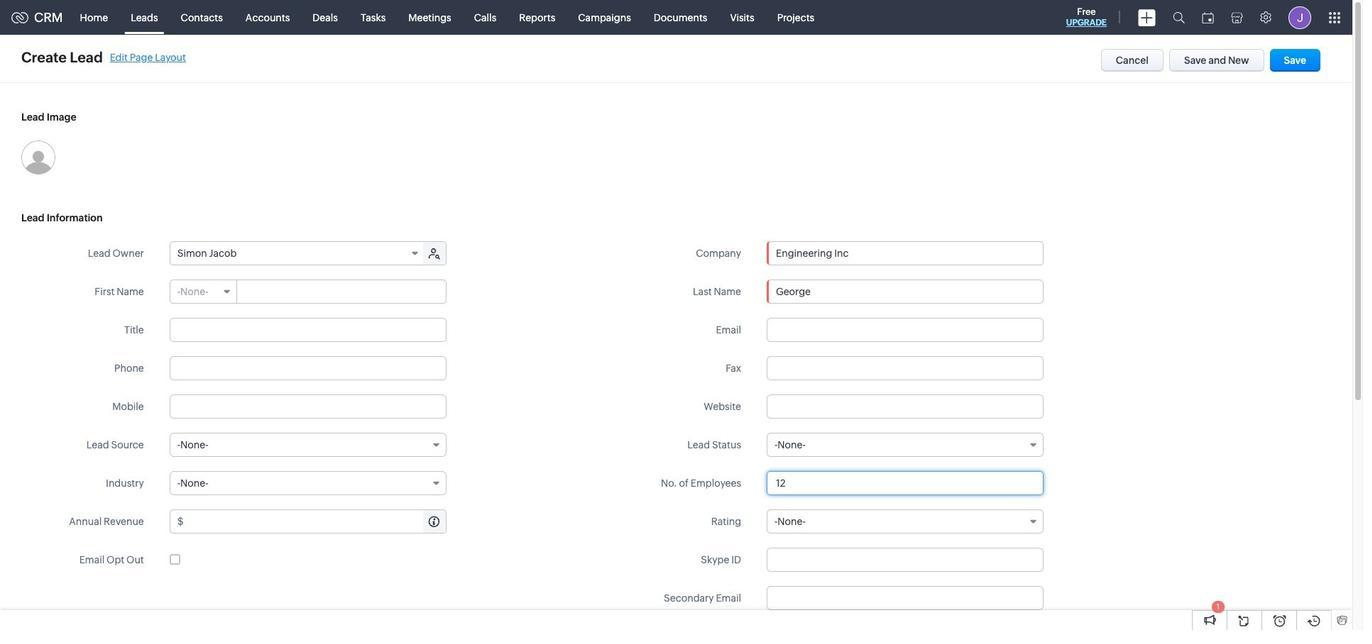 Task type: describe. For each thing, give the bounding box(es) containing it.
profile image
[[1289, 6, 1312, 29]]

search image
[[1173, 11, 1185, 23]]

profile element
[[1280, 0, 1320, 34]]

create menu image
[[1138, 9, 1156, 26]]

calendar image
[[1202, 12, 1214, 23]]

logo image
[[11, 12, 28, 23]]



Task type: locate. For each thing, give the bounding box(es) containing it.
create menu element
[[1130, 0, 1165, 34]]

None text field
[[768, 242, 1043, 265], [767, 280, 1044, 304], [767, 318, 1044, 342], [767, 395, 1044, 419], [186, 511, 446, 533], [768, 242, 1043, 265], [767, 280, 1044, 304], [767, 318, 1044, 342], [767, 395, 1044, 419], [186, 511, 446, 533]]

None field
[[170, 242, 424, 265], [768, 242, 1043, 265], [170, 280, 237, 303], [170, 433, 446, 457], [767, 433, 1044, 457], [170, 472, 446, 496], [767, 510, 1044, 534], [170, 242, 424, 265], [768, 242, 1043, 265], [170, 280, 237, 303], [170, 433, 446, 457], [767, 433, 1044, 457], [170, 472, 446, 496], [767, 510, 1044, 534]]

None text field
[[238, 280, 446, 303], [170, 318, 446, 342], [170, 356, 446, 381], [767, 356, 1044, 381], [170, 395, 446, 419], [767, 472, 1044, 496], [767, 548, 1044, 572], [767, 587, 1044, 611], [238, 280, 446, 303], [170, 318, 446, 342], [170, 356, 446, 381], [767, 356, 1044, 381], [170, 395, 446, 419], [767, 472, 1044, 496], [767, 548, 1044, 572], [767, 587, 1044, 611]]

search element
[[1165, 0, 1194, 35]]

image image
[[21, 141, 55, 175]]



Task type: vqa. For each thing, say whether or not it's contained in the screenshot.
Channels image
no



